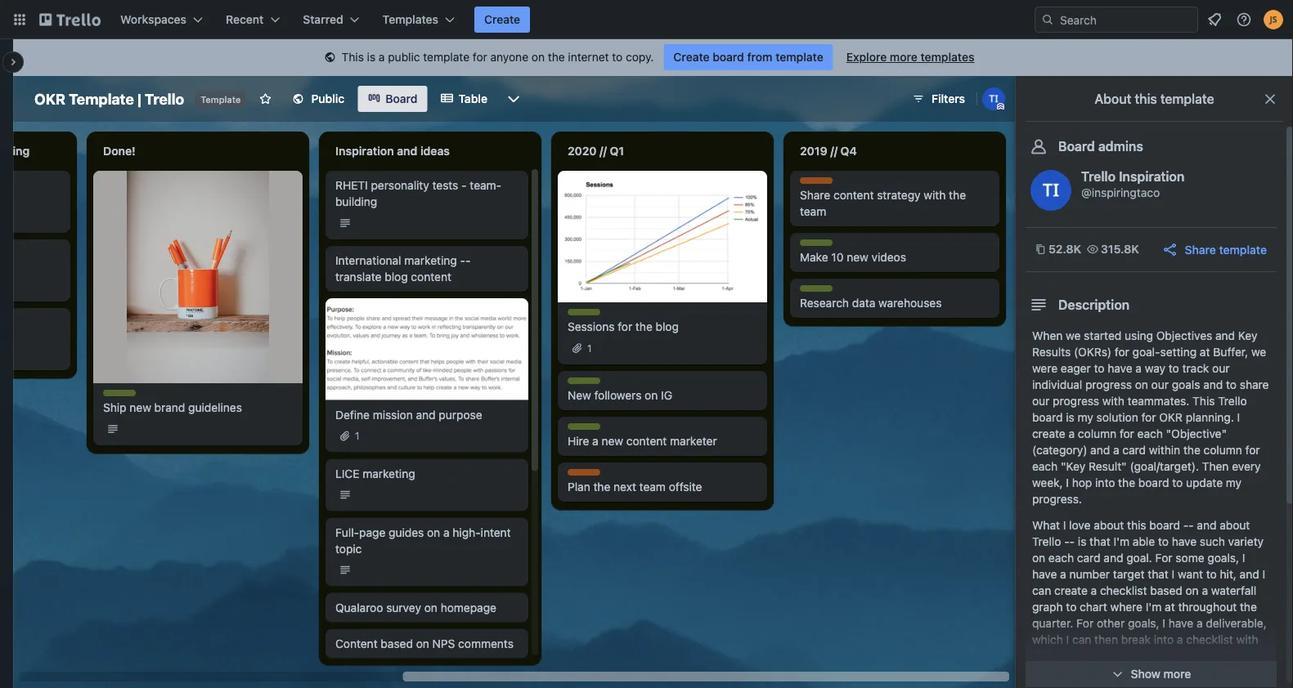 Task type: vqa. For each thing, say whether or not it's contained in the screenshot.
marketing within the "link"
yes



Task type: describe. For each thing, give the bounding box(es) containing it.
to left share
[[1227, 378, 1237, 392]]

a left 'due'
[[1165, 650, 1171, 664]]

the left next
[[594, 481, 611, 494]]

mission
[[373, 408, 413, 422]]

marketer
[[670, 435, 717, 448]]

okr inside when we started using objectives and key results (okrs) for goal-setting at buffer, we were eager to have a way to track our individual progress on our goals and to share our progress with teammates. this trello board is my solution for okr planning. i create a column for each "objective" (category) and a card within the column for each "key result" (goal/target). then every week, i hop into the board to update my progress.
[[1160, 411, 1183, 425]]

the left the internet
[[548, 50, 565, 64]]

public
[[388, 50, 420, 64]]

0 horizontal spatial this
[[342, 50, 364, 64]]

a up the "chart" at the right bottom of page
[[1091, 585, 1097, 598]]

1 vertical spatial 1
[[355, 431, 360, 442]]

and down track on the bottom right of page
[[1204, 378, 1224, 392]]

to down setting
[[1169, 362, 1180, 376]]

share content strategy with the team link
[[800, 187, 990, 220]]

have down throughout
[[1169, 617, 1194, 631]]

0 vertical spatial checklist
[[1101, 585, 1148, 598]]

page
[[359, 526, 386, 540]]

and inside text field
[[397, 144, 418, 158]]

a up 'due'
[[1177, 634, 1184, 647]]

Inspiration and ideas text field
[[326, 138, 535, 164]]

solution
[[1097, 411, 1139, 425]]

board admins
[[1059, 139, 1144, 154]]

2019
[[800, 144, 828, 158]]

2020
[[568, 144, 597, 158]]

0 vertical spatial trello inspiration (inspiringtaco) image
[[983, 88, 1006, 110]]

add
[[1142, 650, 1162, 664]]

this member is an admin of this board. image
[[997, 103, 1005, 110]]

1 vertical spatial we
[[1252, 346, 1267, 359]]

1 vertical spatial each
[[1033, 460, 1058, 474]]

done ship new brand guidelines
[[103, 391, 242, 415]]

52.8k
[[1049, 243, 1082, 256]]

and up result"
[[1091, 444, 1111, 457]]

the down goal,
[[1125, 683, 1142, 689]]

description
[[1059, 297, 1130, 313]]

rheti
[[335, 179, 368, 192]]

2019 // q4
[[800, 144, 857, 158]]

1 vertical spatial i'm
[[1146, 601, 1162, 615]]

2 horizontal spatial our
[[1213, 362, 1230, 376]]

and right mission
[[416, 408, 436, 422]]

building
[[335, 195, 377, 209]]

okr template | trello
[[34, 90, 184, 108]]

about this template
[[1095, 91, 1215, 107]]

board link
[[358, 86, 428, 112]]

stages
[[1081, 650, 1116, 664]]

2 vertical spatial can
[[1149, 666, 1168, 680]]

board down the (goal/target).
[[1139, 477, 1170, 490]]

to left the copy.
[[612, 50, 623, 64]]

if
[[1243, 650, 1250, 664]]

graph
[[1033, 601, 1063, 615]]

color: lime, title: "done" element for research data warehouses
[[800, 286, 833, 298]]

define
[[335, 408, 370, 422]]

color: lime, title: "done" element for new followers on ig
[[568, 378, 601, 390]]

board left from
[[713, 50, 744, 64]]

2020 // q1
[[568, 144, 624, 158]]

off
[[1248, 666, 1263, 680]]

internet
[[568, 50, 609, 64]]

0 vertical spatial that
[[1090, 536, 1111, 549]]

john smith (johnsmith38824343) image
[[1264, 10, 1284, 29]]

define mission and purpose
[[335, 408, 482, 422]]

1 vertical spatial can
[[1073, 634, 1092, 647]]

search image
[[1042, 13, 1055, 26]]

break
[[1122, 634, 1151, 647]]

1 horizontal spatial for
[[1156, 552, 1173, 565]]

templates
[[921, 50, 975, 64]]

into inside 'what i love about this board -- and about trello -- is that i'm able to have such variety on each card and goal. for some goals, i have a number target that i want to hit, and i can create a checklist based on a waterfall graph to chart where i'm at throughout the quarter. for other goals, i have a deliverable, which i can then break into a checklist with different stages and add a due date. or if i have an output goal, i can visually check off different parts of the projects.'
[[1154, 634, 1174, 647]]

such
[[1200, 536, 1226, 549]]

goal.
[[1127, 552, 1153, 565]]

create inside 'what i love about this board -- and about trello -- is that i'm able to have such variety on each card and goal. for some goals, i have a number target that i want to hit, and i can create a checklist based on a waterfall graph to chart where i'm at throughout the quarter. for other goals, i have a deliverable, which i can then break into a checklist with different stages and add a due date. or if i have an output goal, i can visually check off different parts of the projects.'
[[1055, 585, 1088, 598]]

have up some
[[1172, 536, 1197, 549]]

ideas
[[421, 144, 450, 158]]

new for make
[[847, 251, 869, 264]]

were
[[1033, 362, 1058, 376]]

1 vertical spatial our
[[1152, 378, 1169, 392]]

0 horizontal spatial my
[[1078, 411, 1094, 425]]

1 horizontal spatial 1
[[588, 343, 592, 354]]

1 vertical spatial that
[[1148, 568, 1169, 582]]

update
[[1186, 477, 1223, 490]]

a up throughout
[[1202, 585, 1209, 598]]

done for hire
[[568, 424, 593, 436]]

content based on nps comments link
[[335, 636, 519, 653]]

on down want
[[1186, 585, 1199, 598]]

open information menu image
[[1236, 11, 1253, 28]]

qualaroo survey on homepage link
[[335, 600, 519, 617]]

to down (okrs)
[[1094, 362, 1105, 376]]

to down the (goal/target).
[[1173, 477, 1183, 490]]

for down using
[[1115, 346, 1130, 359]]

more for explore
[[890, 50, 918, 64]]

a down throughout
[[1197, 617, 1203, 631]]

inspiration and ideas
[[335, 144, 450, 158]]

sm image
[[322, 50, 338, 66]]

number
[[1070, 568, 1110, 582]]

color: lime, title: "done" element for sessions for the blog
[[568, 309, 601, 321]]

have left an
[[1033, 666, 1058, 680]]

waterfall
[[1212, 585, 1257, 598]]

ship new brand guidelines link
[[103, 400, 293, 416]]

this is a public template for anyone on the internet to copy.
[[342, 50, 654, 64]]

content inside done hire a new content marketer
[[627, 435, 667, 448]]

for up every
[[1246, 444, 1261, 457]]

make 10 new videos link
[[800, 250, 990, 266]]

show more
[[1131, 668, 1192, 682]]

explore
[[847, 50, 887, 64]]

0 vertical spatial this
[[1135, 91, 1158, 107]]

plan the next team offsite
[[568, 481, 703, 494]]

for down "teammates."
[[1142, 411, 1157, 425]]

primary element
[[0, 0, 1294, 39]]

and up buffer,
[[1216, 329, 1236, 343]]

more for show
[[1164, 668, 1192, 682]]

what
[[1033, 519, 1060, 533]]

on right survey
[[424, 601, 438, 615]]

international marketing -- translate blog content link
[[335, 253, 519, 286]]

chart
[[1080, 601, 1108, 615]]

plan the next team offsite link
[[568, 479, 758, 496]]

this inside 'what i love about this board -- and about trello -- is that i'm able to have such variety on each card and goal. for some goals, i have a number target that i want to hit, and i can create a checklist based on a waterfall graph to chart where i'm at throughout the quarter. for other goals, i have a deliverable, which i can then break into a checklist with different stages and add a due date. or if i have an output goal, i can visually check off different parts of the projects.'
[[1128, 519, 1147, 533]]

intent
[[481, 526, 511, 540]]

1 vertical spatial my
[[1226, 477, 1242, 490]]

due
[[1174, 650, 1194, 664]]

starred button
[[293, 7, 370, 33]]

rheti personality tests - team- building link
[[335, 178, 519, 210]]

Done! text field
[[93, 138, 303, 164]]

is inside when we started using objectives and key results (okrs) for goal-setting at buffer, we were eager to have a way to track our individual progress on our goals and to share our progress with teammates. this trello board is my solution for okr planning. i create a column for each "objective" (category) and a card within the column for each "key result" (goal/target). then every week, i hop into the board to update my progress.
[[1066, 411, 1075, 425]]

done for new
[[568, 379, 593, 390]]

from
[[747, 50, 773, 64]]

template inside 'button'
[[1220, 243, 1267, 257]]

want
[[1178, 568, 1204, 582]]

on down what
[[1033, 552, 1046, 565]]

variety
[[1229, 536, 1264, 549]]

full-page guides on a high-intent topic link
[[335, 525, 519, 558]]

and up goal,
[[1119, 650, 1139, 664]]

recent button
[[216, 7, 290, 33]]

recent
[[226, 13, 264, 26]]

research
[[800, 297, 849, 310]]

is inside 'what i love about this board -- and about trello -- is that i'm able to have such variety on each card and goal. for some goals, i have a number target that i want to hit, and i can create a checklist based on a waterfall graph to chart where i'm at throughout the quarter. for other goals, i have a deliverable, which i can then break into a checklist with different stages and add a due date. or if i have an output goal, i can visually check off different parts of the projects.'
[[1078, 536, 1087, 549]]

done make 10 new videos
[[800, 241, 907, 264]]

done for make
[[800, 241, 825, 252]]

when
[[1033, 329, 1063, 343]]

2 different from the top
[[1033, 683, 1078, 689]]

a up (category)
[[1069, 428, 1075, 441]]

the inside share content strategy with the team
[[949, 189, 966, 202]]

marketing for lice
[[363, 467, 415, 481]]

the down "objective"
[[1184, 444, 1201, 457]]

1 horizontal spatial goals,
[[1208, 552, 1240, 565]]

explore more templates link
[[837, 44, 985, 70]]

to left the "chart" at the right bottom of page
[[1067, 601, 1077, 615]]

on inside full-page guides on a high-intent topic
[[427, 526, 440, 540]]

goal,
[[1114, 666, 1140, 680]]

with inside share content strategy with the team
[[924, 189, 946, 202]]

individual
[[1033, 378, 1083, 392]]

admins
[[1099, 139, 1144, 154]]

explore more templates
[[847, 50, 975, 64]]

nps
[[433, 637, 455, 651]]

a inside done hire a new content marketer
[[593, 435, 599, 448]]

card inside when we started using objectives and key results (okrs) for goal-setting at buffer, we were eager to have a way to track our individual progress on our goals and to share our progress with teammates. this trello board is my solution for okr planning. i create a column for each "objective" (category) and a card within the column for each "key result" (goal/target). then every week, i hop into the board to update my progress.
[[1123, 444, 1146, 457]]

then
[[1203, 460, 1229, 474]]

"key
[[1061, 460, 1086, 474]]

1 vertical spatial team
[[640, 481, 666, 494]]

0 vertical spatial can
[[1033, 585, 1052, 598]]

sessions
[[568, 320, 615, 334]]

"objective"
[[1167, 428, 1227, 441]]

share
[[1240, 378, 1270, 392]]

quarter.
[[1033, 617, 1074, 631]]

on right anyone
[[532, 50, 545, 64]]

projects.
[[1145, 683, 1191, 689]]

the inside done sessions for the blog
[[636, 320, 653, 334]]

research data warehouses link
[[800, 295, 990, 312]]

have up graph
[[1033, 568, 1058, 582]]

0 vertical spatial each
[[1138, 428, 1163, 441]]

hop
[[1073, 477, 1093, 490]]

based inside 'what i love about this board -- and about trello -- is that i'm able to have such variety on each card and goal. for some goals, i have a number target that i want to hit, and i can create a checklist based on a waterfall graph to chart where i'm at throughout the quarter. for other goals, i have a deliverable, which i can then break into a checklist with different stages and add a due date. or if i have an output goal, i can visually check off different parts of the projects.'
[[1151, 585, 1183, 598]]

inspiration inside text field
[[335, 144, 394, 158]]

0 vertical spatial i'm
[[1114, 536, 1130, 549]]

public button
[[282, 86, 355, 112]]

0 horizontal spatial is
[[367, 50, 376, 64]]

planning.
[[1186, 411, 1235, 425]]

target
[[1114, 568, 1145, 582]]

board down individual
[[1033, 411, 1063, 425]]

2019 // Q4 text field
[[790, 138, 1000, 164]]

done research data warehouses
[[800, 286, 942, 310]]

1 horizontal spatial checklist
[[1187, 634, 1234, 647]]

a inside full-page guides on a high-intent topic
[[443, 526, 450, 540]]



Task type: locate. For each thing, give the bounding box(es) containing it.
2 horizontal spatial with
[[1237, 634, 1259, 647]]

share template button
[[1162, 241, 1267, 259]]

0 vertical spatial inspiration
[[335, 144, 394, 158]]

1 horizontal spatial template
[[201, 95, 241, 105]]

star or unstar board image
[[259, 92, 272, 106]]

marketing for international
[[404, 254, 457, 268]]

// left q4
[[831, 144, 838, 158]]

within
[[1150, 444, 1181, 457]]

done inside done sessions for the blog
[[568, 310, 593, 321]]

for down 'solution'
[[1120, 428, 1135, 441]]

checklist up date.
[[1187, 634, 1234, 647]]

color: lime, title: "done" element left brand
[[103, 390, 136, 403]]

for left anyone
[[473, 50, 488, 64]]

1 vertical spatial progress
[[1053, 395, 1100, 408]]

1 horizontal spatial this
[[1193, 395, 1216, 408]]

0 vertical spatial color: orange, title: "done (for now)" element
[[800, 178, 833, 184]]

color: orange, title: "done (for now)" element for share
[[800, 178, 833, 184]]

on right guides
[[427, 526, 440, 540]]

and left ideas
[[397, 144, 418, 158]]

0 vertical spatial new
[[847, 251, 869, 264]]

1 vertical spatial column
[[1204, 444, 1243, 457]]

1 horizontal spatial is
[[1066, 411, 1075, 425]]

1 vertical spatial more
[[1164, 668, 1192, 682]]

1 horizontal spatial with
[[1103, 395, 1125, 408]]

marketing inside lice marketing "link"
[[363, 467, 415, 481]]

1 vertical spatial inspiration
[[1119, 169, 1185, 185]]

that down love
[[1090, 536, 1111, 549]]

with up 'solution'
[[1103, 395, 1125, 408]]

visually
[[1171, 666, 1210, 680]]

buffer,
[[1214, 346, 1249, 359]]

done for sessions
[[568, 310, 593, 321]]

create board from template
[[674, 50, 824, 64]]

is
[[367, 50, 376, 64], [1066, 411, 1075, 425], [1078, 536, 1087, 549]]

color: lime, title: "done" element up new
[[568, 309, 601, 321]]

purpose
[[439, 408, 482, 422]]

template left star or unstar board icon
[[201, 95, 241, 105]]

done inside done make 10 new videos
[[800, 241, 825, 252]]

different down an
[[1033, 683, 1078, 689]]

0 horizontal spatial new
[[130, 401, 151, 415]]

card left 'within'
[[1123, 444, 1146, 457]]

content right 'translate'
[[411, 270, 452, 284]]

hit,
[[1220, 568, 1237, 582]]

public
[[311, 92, 345, 106]]

1 vertical spatial create
[[674, 50, 710, 64]]

color: orange, title: "done (for now)" element for plan
[[568, 469, 601, 476]]

- inside the rheti personality tests - team- building
[[462, 179, 467, 192]]

track
[[1183, 362, 1210, 376]]

okr inside board name text field
[[34, 90, 65, 108]]

a left number
[[1061, 568, 1067, 582]]

1 vertical spatial new
[[130, 401, 151, 415]]

into down result"
[[1096, 477, 1116, 490]]

this up able
[[1128, 519, 1147, 533]]

0 horizontal spatial color: orange, title: "done (for now)" element
[[568, 469, 601, 476]]

teammates.
[[1128, 395, 1190, 408]]

board inside 'what i love about this board -- and about trello -- is that i'm able to have such variety on each card and goal. for some goals, i have a number target that i want to hit, and i can create a checklist based on a waterfall graph to chart where i'm at throughout the quarter. for other goals, i have a deliverable, which i can then break into a checklist with different stages and add a due date. or if i have an output goal, i can visually check off different parts of the projects.'
[[1150, 519, 1181, 533]]

tests
[[433, 179, 459, 192]]

a left public
[[379, 50, 385, 64]]

1 horizontal spatial column
[[1204, 444, 1243, 457]]

on inside when we started using objectives and key results (okrs) for goal-setting at buffer, we were eager to have a way to track our individual progress on our goals and to share our progress with teammates. this trello board is my solution for okr planning. i create a column for each "objective" (category) and a card within the column for each "key result" (goal/target). then every week, i hop into the board to update my progress.
[[1136, 378, 1149, 392]]

board for board
[[386, 92, 418, 106]]

on left the nps
[[416, 637, 429, 651]]

at left throughout
[[1165, 601, 1176, 615]]

for right the goal.
[[1156, 552, 1173, 565]]

on left ig
[[645, 389, 658, 402]]

0 horizontal spatial into
[[1096, 477, 1116, 490]]

we up (okrs)
[[1066, 329, 1081, 343]]

315.8k
[[1101, 243, 1140, 256]]

other
[[1097, 617, 1125, 631]]

0 vertical spatial progress
[[1086, 378, 1132, 392]]

1 about from the left
[[1094, 519, 1125, 533]]

content inside share content strategy with the team
[[834, 189, 874, 202]]

blog
[[385, 270, 408, 284], [656, 320, 679, 334]]

have inside when we started using objectives and key results (okrs) for goal-setting at buffer, we were eager to have a way to track our individual progress on our goals and to share our progress with teammates. this trello board is my solution for okr planning. i create a column for each "objective" (category) and a card within the column for each "key result" (goal/target). then every week, i hop into the board to update my progress.
[[1108, 362, 1133, 376]]

based down survey
[[381, 637, 413, 651]]

based down want
[[1151, 585, 1183, 598]]

share template
[[1185, 243, 1267, 257]]

and right hit,
[[1240, 568, 1260, 582]]

on inside 'done new followers on ig'
[[645, 389, 658, 402]]

1 vertical spatial color: orange, title: "done (for now)" element
[[568, 469, 601, 476]]

ig
[[661, 389, 673, 402]]

0 horizontal spatial for
[[1077, 617, 1094, 631]]

1 vertical spatial marketing
[[363, 467, 415, 481]]

0 horizontal spatial with
[[924, 189, 946, 202]]

trello inspiration (inspiringtaco) image
[[983, 88, 1006, 110], [1031, 170, 1072, 211]]

what i love about this board -- and about trello -- is that i'm able to have such variety on each card and goal. for some goals, i have a number target that i want to hit, and i can create a checklist based on a waterfall graph to chart where i'm at throughout the quarter. for other goals, i have a deliverable, which i can then break into a checklist with different stages and add a due date. or if i have an output goal, i can visually check off different parts of the projects. 
[[1033, 519, 1267, 689]]

starred
[[303, 13, 343, 26]]

that down the goal.
[[1148, 568, 1169, 582]]

can up stages
[[1073, 634, 1092, 647]]

lice
[[335, 467, 360, 481]]

2 vertical spatial our
[[1033, 395, 1050, 408]]

our down individual
[[1033, 395, 1050, 408]]

inspiration inside trello inspiration @inspiringtaco
[[1119, 169, 1185, 185]]

0 vertical spatial column
[[1078, 428, 1117, 441]]

create inside button
[[484, 13, 521, 26]]

share inside share content strategy with the team
[[800, 189, 831, 202]]

0 horizontal spatial checklist
[[1101, 585, 1148, 598]]

0 vertical spatial is
[[367, 50, 376, 64]]

1 horizontal spatial can
[[1073, 634, 1092, 647]]

where
[[1111, 601, 1143, 615]]

more right the explore
[[890, 50, 918, 64]]

filters
[[932, 92, 966, 106]]

trello inspiration @inspiringtaco
[[1082, 169, 1185, 200]]

1 horizontal spatial //
[[831, 144, 838, 158]]

this up planning.
[[1193, 395, 1216, 408]]

0 vertical spatial based
[[1151, 585, 1183, 598]]

brand
[[154, 401, 185, 415]]

0 horizontal spatial about
[[1094, 519, 1125, 533]]

(category)
[[1033, 444, 1088, 457]]

color: lime, title: "done" element up 'research'
[[800, 240, 833, 252]]

1 down sessions
[[588, 343, 592, 354]]

column up then
[[1204, 444, 1243, 457]]

goals, up break
[[1128, 617, 1160, 631]]

and
[[397, 144, 418, 158], [1216, 329, 1236, 343], [1204, 378, 1224, 392], [416, 408, 436, 422], [1091, 444, 1111, 457], [1197, 519, 1217, 533], [1104, 552, 1124, 565], [1240, 568, 1260, 582], [1119, 650, 1139, 664]]

done up new
[[568, 310, 593, 321]]

0 horizontal spatial content
[[411, 270, 452, 284]]

0 vertical spatial content
[[834, 189, 874, 202]]

done inside 'done new followers on ig'
[[568, 379, 593, 390]]

inspiration up @inspiringtaco
[[1119, 169, 1185, 185]]

0 horizontal spatial okr
[[34, 90, 65, 108]]

0 horizontal spatial goals,
[[1128, 617, 1160, 631]]

2 horizontal spatial can
[[1149, 666, 1168, 680]]

done hire a new content marketer
[[568, 424, 717, 448]]

i'm right where
[[1146, 601, 1162, 615]]

date.
[[1197, 650, 1224, 664]]

share down 2019
[[800, 189, 831, 202]]

color: orange, title: "done (for now)" element down 2019
[[800, 178, 833, 184]]

content inside the international marketing -- translate blog content
[[411, 270, 452, 284]]

new right hire in the bottom left of the page
[[602, 435, 624, 448]]

0 horizontal spatial share
[[800, 189, 831, 202]]

card inside 'what i love about this board -- and about trello -- is that i'm able to have such variety on each card and goal. for some goals, i have a number target that i want to hit, and i can create a checklist based on a waterfall graph to chart where i'm at throughout the quarter. for other goals, i have a deliverable, which i can then break into a checklist with different stages and add a due date. or if i have an output goal, i can visually check off different parts of the projects.'
[[1078, 552, 1101, 565]]

the up deliverable,
[[1240, 601, 1258, 615]]

trello inside 'what i love about this board -- and about trello -- is that i'm able to have such variety on each card and goal. for some goals, i have a number target that i want to hit, and i can create a checklist based on a waterfall graph to chart where i'm at throughout the quarter. for other goals, i have a deliverable, which i can then break into a checklist with different stages and add a due date. or if i have an output goal, i can visually check off different parts of the projects.'
[[1033, 536, 1062, 549]]

Search field
[[1055, 7, 1198, 32]]

is down love
[[1078, 536, 1087, 549]]

2 vertical spatial new
[[602, 435, 624, 448]]

done new followers on ig
[[568, 379, 673, 402]]

show
[[1131, 668, 1161, 682]]

blog inside done sessions for the blog
[[656, 320, 679, 334]]

a
[[379, 50, 385, 64], [1136, 362, 1142, 376], [1069, 428, 1075, 441], [593, 435, 599, 448], [1114, 444, 1120, 457], [443, 526, 450, 540], [1061, 568, 1067, 582], [1091, 585, 1097, 598], [1202, 585, 1209, 598], [1197, 617, 1203, 631], [1177, 634, 1184, 647], [1165, 650, 1171, 664]]

content down q4
[[834, 189, 874, 202]]

love
[[1070, 519, 1091, 533]]

our up "teammates."
[[1152, 378, 1169, 392]]

board for board admins
[[1059, 139, 1096, 154]]

0 vertical spatial with
[[924, 189, 946, 202]]

table link
[[431, 86, 497, 112]]

color: lime, title: "done" element
[[800, 240, 833, 252], [800, 286, 833, 298], [568, 309, 601, 321], [568, 378, 601, 390], [103, 390, 136, 403], [568, 424, 601, 436]]

1 vertical spatial create
[[1055, 585, 1088, 598]]

0 vertical spatial for
[[1156, 552, 1173, 565]]

about up variety
[[1220, 519, 1251, 533]]

0 vertical spatial share
[[800, 189, 831, 202]]

share for share template
[[1185, 243, 1217, 257]]

0 vertical spatial different
[[1033, 650, 1078, 664]]

offsite
[[669, 481, 703, 494]]

1 vertical spatial based
[[381, 637, 413, 651]]

new followers on ig link
[[568, 388, 758, 404]]

our
[[1213, 362, 1230, 376], [1152, 378, 1169, 392], [1033, 395, 1050, 408]]

0 vertical spatial board
[[386, 92, 418, 106]]

None text field
[[0, 138, 70, 164]]

to left hit,
[[1207, 568, 1217, 582]]

sessions for the blog link
[[568, 319, 758, 335]]

templates button
[[373, 7, 465, 33]]

more up projects.
[[1164, 668, 1192, 682]]

2 horizontal spatial content
[[834, 189, 874, 202]]

2 horizontal spatial is
[[1078, 536, 1087, 549]]

done inside done research data warehouses
[[800, 286, 825, 298]]

translate
[[335, 270, 382, 284]]

team inside share content strategy with the team
[[800, 205, 827, 218]]

1 vertical spatial for
[[1077, 617, 1094, 631]]

0 vertical spatial into
[[1096, 477, 1116, 490]]

1 vertical spatial at
[[1165, 601, 1176, 615]]

when we started using objectives and key results (okrs) for goal-setting at buffer, we were eager to have a way to track our individual progress on our goals and to share our progress with teammates. this trello board is my solution for okr planning. i create a column for each "objective" (category) and a card within the column for each "key result" (goal/target). then every week, i hop into the board to update my progress.
[[1033, 329, 1270, 507]]

1 vertical spatial board
[[1059, 139, 1096, 154]]

Board name text field
[[26, 86, 192, 112]]

at inside 'what i love about this board -- and about trello -- is that i'm able to have such variety on each card and goal. for some goals, i have a number target that i want to hit, and i can create a checklist based on a waterfall graph to chart where i'm at throughout the quarter. for other goals, i have a deliverable, which i can then break into a checklist with different stages and add a due date. or if i have an output goal, i can visually check off different parts of the projects.'
[[1165, 601, 1176, 615]]

trello inside trello inspiration @inspiringtaco
[[1082, 169, 1116, 185]]

0 horizontal spatial //
[[600, 144, 607, 158]]

1 vertical spatial trello inspiration (inspiringtaco) image
[[1031, 170, 1072, 211]]

a left way
[[1136, 362, 1142, 376]]

0 horizontal spatial we
[[1066, 329, 1081, 343]]

1 vertical spatial is
[[1066, 411, 1075, 425]]

hire a new content marketer link
[[568, 433, 758, 450]]

1 horizontal spatial team
[[800, 205, 827, 218]]

2 about from the left
[[1220, 519, 1251, 533]]

more inside button
[[1164, 668, 1192, 682]]

0 vertical spatial create
[[1033, 428, 1066, 441]]

trello up @inspiringtaco
[[1082, 169, 1116, 185]]

0 vertical spatial our
[[1213, 362, 1230, 376]]

template left |
[[69, 90, 134, 108]]

trello inside when we started using objectives and key results (okrs) for goal-setting at buffer, we were eager to have a way to track our individual progress on our goals and to share our progress with teammates. this trello board is my solution for okr planning. i create a column for each "objective" (category) and a card within the column for each "key result" (goal/target). then every week, i hop into the board to update my progress.
[[1219, 395, 1248, 408]]

different
[[1033, 650, 1078, 664], [1033, 683, 1078, 689]]

create for create
[[484, 13, 521, 26]]

eager
[[1061, 362, 1091, 376]]

1 horizontal spatial blog
[[656, 320, 679, 334]]

content based on nps comments
[[335, 637, 514, 651]]

color: orange, title: "done (for now)" element
[[800, 178, 833, 184], [568, 469, 601, 476]]

high-
[[453, 526, 481, 540]]

deliverable,
[[1206, 617, 1267, 631]]

for right sessions
[[618, 320, 633, 334]]

customize views image
[[506, 91, 522, 107]]

and up such at the right bottom of page
[[1197, 519, 1217, 533]]

0 vertical spatial create
[[484, 13, 521, 26]]

0 vertical spatial goals,
[[1208, 552, 1240, 565]]

lice marketing link
[[335, 466, 519, 482]]

1 horizontal spatial create
[[674, 50, 710, 64]]

define mission and purpose link
[[335, 407, 519, 423]]

ship
[[103, 401, 126, 415]]

with inside 'what i love about this board -- and about trello -- is that i'm able to have such variety on each card and goal. for some goals, i have a number target that i want to hit, and i can create a checklist based on a waterfall graph to chart where i'm at throughout the quarter. for other goals, i have a deliverable, which i can then break into a checklist with different stages and add a due date. or if i have an output goal, i can visually check off different parts of the projects.'
[[1237, 634, 1259, 647]]

0 vertical spatial blog
[[385, 270, 408, 284]]

0 vertical spatial marketing
[[404, 254, 457, 268]]

for inside done sessions for the blog
[[618, 320, 633, 334]]

goals
[[1172, 378, 1201, 392]]

color: lime, title: "done" element down sessions
[[568, 378, 601, 390]]

share
[[800, 189, 831, 202], [1185, 243, 1217, 257]]

inspiration up rheti
[[335, 144, 394, 158]]

color: lime, title: "done" element for make 10 new videos
[[800, 240, 833, 252]]

can
[[1033, 585, 1052, 598], [1073, 634, 1092, 647], [1149, 666, 1168, 680]]

2 // from the left
[[831, 144, 838, 158]]

1 horizontal spatial card
[[1123, 444, 1146, 457]]

able
[[1133, 536, 1156, 549]]

can up graph
[[1033, 585, 1052, 598]]

create up (category)
[[1033, 428, 1066, 441]]

or
[[1227, 650, 1240, 664]]

copy.
[[626, 50, 654, 64]]

progress.
[[1033, 493, 1083, 507]]

at
[[1200, 346, 1211, 359], [1165, 601, 1176, 615]]

qualaroo
[[335, 601, 383, 615]]

create inside when we started using objectives and key results (okrs) for goal-setting at buffer, we were eager to have a way to track our individual progress on our goals and to share our progress with teammates. this trello board is my solution for okr planning. i create a column for each "objective" (category) and a card within the column for each "key result" (goal/target). then every week, i hop into the board to update my progress.
[[1033, 428, 1066, 441]]

1 vertical spatial card
[[1078, 552, 1101, 565]]

guides
[[389, 526, 424, 540]]

0 horizontal spatial column
[[1078, 428, 1117, 441]]

0 horizontal spatial 1
[[355, 431, 360, 442]]

warehouses
[[879, 297, 942, 310]]

trello inspiration (inspiringtaco) image right filters
[[983, 88, 1006, 110]]

1 vertical spatial content
[[411, 270, 452, 284]]

done sessions for the blog
[[568, 310, 679, 334]]

okr
[[34, 90, 65, 108], [1160, 411, 1183, 425]]

back to home image
[[39, 7, 101, 33]]

1 vertical spatial this
[[1193, 395, 1216, 408]]

hire
[[568, 435, 589, 448]]

template
[[423, 50, 470, 64], [776, 50, 824, 64], [1161, 91, 1215, 107], [1220, 243, 1267, 257]]

1 horizontal spatial more
[[1164, 668, 1192, 682]]

1 // from the left
[[600, 144, 607, 158]]

done down the make
[[800, 286, 825, 298]]

blog up ig
[[656, 320, 679, 334]]

// for q4
[[831, 144, 838, 158]]

my left 'solution'
[[1078, 411, 1094, 425]]

0 vertical spatial more
[[890, 50, 918, 64]]

international marketing -- translate blog content
[[335, 254, 471, 284]]

marketing inside the international marketing -- translate blog content
[[404, 254, 457, 268]]

// for q1
[[600, 144, 607, 158]]

board down public
[[386, 92, 418, 106]]

1 vertical spatial into
[[1154, 634, 1174, 647]]

2020 // Q1 text field
[[558, 138, 768, 164]]

1 horizontal spatial our
[[1152, 378, 1169, 392]]

1 horizontal spatial that
[[1148, 568, 1169, 582]]

team right next
[[640, 481, 666, 494]]

new inside done make 10 new videos
[[847, 251, 869, 264]]

0 vertical spatial okr
[[34, 90, 65, 108]]

board up able
[[1150, 519, 1181, 533]]

to right able
[[1159, 536, 1169, 549]]

0 horizontal spatial board
[[386, 92, 418, 106]]

share for share content strategy with the team
[[800, 189, 831, 202]]

is up (category)
[[1066, 411, 1075, 425]]

color: lime, title: "done" element for ship new brand guidelines
[[103, 390, 136, 403]]

create up this is a public template for anyone on the internet to copy. on the top
[[484, 13, 521, 26]]

@inspiringtaco
[[1082, 186, 1160, 200]]

trello inside board name text field
[[145, 90, 184, 108]]

(okrs)
[[1074, 346, 1112, 359]]

each up "week,"
[[1033, 460, 1058, 474]]

show more button
[[1026, 662, 1277, 688]]

board left admins
[[1059, 139, 1096, 154]]

new inside done hire a new content marketer
[[602, 435, 624, 448]]

this inside when we started using objectives and key results (okrs) for goal-setting at buffer, we were eager to have a way to track our individual progress on our goals and to share our progress with teammates. this trello board is my solution for okr planning. i create a column for each "objective" (category) and a card within the column for each "key result" (goal/target). then every week, i hop into the board to update my progress.
[[1193, 395, 1216, 408]]

0 horizontal spatial blog
[[385, 270, 408, 284]]

1 different from the top
[[1033, 650, 1078, 664]]

blog down international
[[385, 270, 408, 284]]

done inside done ship new brand guidelines
[[103, 391, 128, 403]]

marketing
[[404, 254, 457, 268], [363, 467, 415, 481]]

new for hire
[[602, 435, 624, 448]]

the down result"
[[1119, 477, 1136, 490]]

new right 10
[[847, 251, 869, 264]]

done left followers
[[568, 379, 593, 390]]

0 horizontal spatial trello inspiration (inspiringtaco) image
[[983, 88, 1006, 110]]

template inside board name text field
[[69, 90, 134, 108]]

0 vertical spatial we
[[1066, 329, 1081, 343]]

// inside 2020 // q1 text box
[[600, 144, 607, 158]]

the right strategy
[[949, 189, 966, 202]]

0 notifications image
[[1205, 10, 1225, 29]]

with inside when we started using objectives and key results (okrs) for goal-setting at buffer, we were eager to have a way to track our individual progress on our goals and to share our progress with teammates. this trello board is my solution for okr planning. i create a column for each "objective" (category) and a card within the column for each "key result" (goal/target). then every week, i hop into the board to update my progress.
[[1103, 395, 1125, 408]]

0 vertical spatial team
[[800, 205, 827, 218]]

2 vertical spatial with
[[1237, 634, 1259, 647]]

trello down what
[[1033, 536, 1062, 549]]

1 vertical spatial checklist
[[1187, 634, 1234, 647]]

a right hire in the bottom left of the page
[[593, 435, 599, 448]]

create for create board from template
[[674, 50, 710, 64]]

a up result"
[[1114, 444, 1120, 457]]

strategy
[[877, 189, 921, 202]]

2 horizontal spatial new
[[847, 251, 869, 264]]

check
[[1214, 666, 1245, 680]]

done for ship
[[103, 391, 128, 403]]

and up target
[[1104, 552, 1124, 565]]

color: lime, title: "done" element for hire a new content marketer
[[568, 424, 601, 436]]

trello right |
[[145, 90, 184, 108]]

trello inspiration (inspiringtaco) image up 52.8k
[[1031, 170, 1072, 211]]

template
[[69, 90, 134, 108], [201, 95, 241, 105]]

blog inside the international marketing -- translate blog content
[[385, 270, 408, 284]]

1 down define
[[355, 431, 360, 442]]

guidelines
[[188, 401, 242, 415]]

for down the "chart" at the right bottom of page
[[1077, 617, 1094, 631]]

results
[[1033, 346, 1071, 359]]

done!
[[103, 144, 136, 158]]

done left brand
[[103, 391, 128, 403]]

// inside 2019 // q4 text field
[[831, 144, 838, 158]]

done for research
[[800, 286, 825, 298]]

1 horizontal spatial trello inspiration (inspiringtaco) image
[[1031, 170, 1072, 211]]

new inside done ship new brand guidelines
[[130, 401, 151, 415]]

done inside done hire a new content marketer
[[568, 424, 593, 436]]

0 horizontal spatial based
[[381, 637, 413, 651]]

have down 'goal-'
[[1108, 362, 1133, 376]]

followers
[[595, 389, 642, 402]]

1 vertical spatial share
[[1185, 243, 1217, 257]]

my
[[1078, 411, 1094, 425], [1226, 477, 1242, 490]]

into inside when we started using objectives and key results (okrs) for goal-setting at buffer, we were eager to have a way to track our individual progress on our goals and to share our progress with teammates. this trello board is my solution for okr planning. i create a column for each "objective" (category) and a card within the column for each "key result" (goal/target). then every week, i hop into the board to update my progress.
[[1096, 477, 1116, 490]]

each inside 'what i love about this board -- and about trello -- is that i'm able to have such variety on each card and goal. for some goals, i have a number target that i want to hit, and i can create a checklist based on a waterfall graph to chart where i'm at throughout the quarter. for other goals, i have a deliverable, which i can then break into a checklist with different stages and add a due date. or if i have an output goal, i can visually check off different parts of the projects.'
[[1049, 552, 1074, 565]]

share inside 'button'
[[1185, 243, 1217, 257]]

different down which
[[1033, 650, 1078, 664]]

new right ship
[[130, 401, 151, 415]]

1 vertical spatial different
[[1033, 683, 1078, 689]]

1 vertical spatial okr
[[1160, 411, 1183, 425]]

at inside when we started using objectives and key results (okrs) for goal-setting at buffer, we were eager to have a way to track our individual progress on our goals and to share our progress with teammates. this trello board is my solution for okr planning. i create a column for each "objective" (category) and a card within the column for each "key result" (goal/target). then every week, i hop into the board to update my progress.
[[1200, 346, 1211, 359]]

2 vertical spatial is
[[1078, 536, 1087, 549]]



